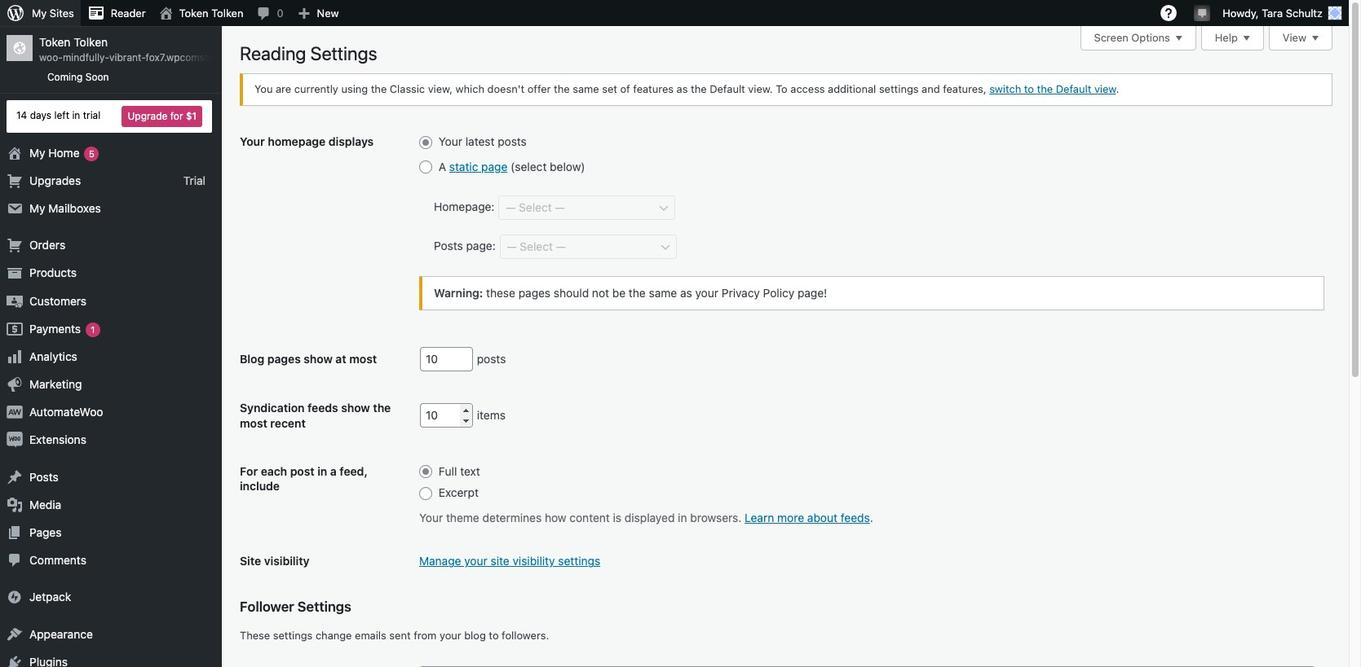 Task type: locate. For each thing, give the bounding box(es) containing it.
show inside syndication feeds show the most recent
[[341, 401, 370, 415]]

in inside navigation
[[72, 109, 80, 122]]

1 horizontal spatial most
[[349, 352, 377, 366]]

tolken left the 0 link
[[211, 7, 243, 20]]

your left site
[[464, 555, 488, 569]]

1 horizontal spatial token
[[179, 7, 209, 20]]

default left "view."
[[710, 83, 745, 96]]

. down screen
[[1116, 83, 1119, 96]]

feeds inside syndication feeds show the most recent
[[308, 401, 338, 415]]

doesn't
[[487, 83, 525, 96]]

posts for posts
[[29, 470, 59, 484]]

1 default from the left
[[710, 83, 745, 96]]

2 default from the left
[[1056, 83, 1092, 96]]

1 horizontal spatial settings
[[558, 555, 600, 569]]

2 vertical spatial in
[[678, 511, 687, 525]]

in for trial
[[72, 109, 80, 122]]

full
[[439, 465, 457, 478]]

token tolken woo-mindfully-vibrant-fox7.wpcomstaging.com coming soon
[[39, 35, 256, 83]]

feed,
[[340, 465, 368, 478]]

settings down follower settings
[[273, 629, 313, 642]]

0 horizontal spatial in
[[72, 109, 80, 122]]

settings up "using"
[[310, 42, 377, 64]]

0 vertical spatial settings
[[310, 42, 377, 64]]

0 horizontal spatial same
[[573, 83, 599, 96]]

in inside "for each post in a feed, include"
[[317, 465, 327, 478]]

same left set
[[573, 83, 599, 96]]

settings for reading settings
[[310, 42, 377, 64]]

my down upgrades
[[29, 201, 45, 215]]

posts up media
[[29, 470, 59, 484]]

not
[[592, 287, 609, 300]]

jetpack link
[[0, 584, 222, 612]]

feeds
[[308, 401, 338, 415], [841, 511, 870, 525]]

most
[[349, 352, 377, 366], [240, 417, 267, 431]]

0 vertical spatial show
[[304, 352, 333, 366]]

to
[[776, 83, 788, 96]]

1
[[91, 324, 95, 335]]

same right be
[[649, 287, 677, 300]]

reading
[[240, 42, 306, 64]]

these
[[240, 629, 270, 642]]

0 vertical spatial token
[[179, 7, 209, 20]]

customers
[[29, 294, 87, 308]]

trial
[[183, 174, 206, 187]]

the right offer
[[554, 83, 570, 96]]

1 vertical spatial pages
[[267, 352, 301, 366]]

pages right blog
[[267, 352, 301, 366]]

0 horizontal spatial settings
[[273, 629, 313, 642]]

tolken inside token tolken woo-mindfully-vibrant-fox7.wpcomstaging.com coming soon
[[74, 35, 108, 49]]

1 horizontal spatial default
[[1056, 83, 1092, 96]]

items
[[474, 409, 506, 423]]

1 vertical spatial same
[[649, 287, 677, 300]]

left
[[54, 109, 69, 122]]

1 horizontal spatial visibility
[[513, 555, 555, 569]]

policy
[[763, 287, 795, 300]]

2 horizontal spatial in
[[678, 511, 687, 525]]

mailboxes
[[48, 201, 101, 215]]

. right about
[[870, 511, 873, 525]]

0 horizontal spatial show
[[304, 352, 333, 366]]

same
[[573, 83, 599, 96], [649, 287, 677, 300]]

most inside syndication feeds show the most recent
[[240, 417, 267, 431]]

2 horizontal spatial your
[[695, 287, 719, 300]]

my for my mailboxes
[[29, 201, 45, 215]]

tolken inside toolbar navigation
[[211, 7, 243, 20]]

jetpack
[[29, 591, 71, 605]]

0 vertical spatial in
[[72, 109, 80, 122]]

tolken
[[211, 7, 243, 20], [74, 35, 108, 49]]

access
[[791, 83, 825, 96]]

your left "privacy"
[[695, 287, 719, 300]]

the right switch
[[1037, 83, 1053, 96]]

None radio
[[419, 136, 432, 149], [419, 466, 432, 479], [419, 487, 432, 500], [419, 136, 432, 149], [419, 466, 432, 479], [419, 487, 432, 500]]

1 vertical spatial feeds
[[841, 511, 870, 525]]

how
[[545, 511, 567, 525]]

your for your homepage displays
[[240, 135, 265, 149]]

1 vertical spatial posts
[[29, 470, 59, 484]]

1 horizontal spatial your
[[464, 555, 488, 569]]

default
[[710, 83, 745, 96], [1056, 83, 1092, 96]]

most right the at on the bottom of page
[[349, 352, 377, 366]]

full text
[[436, 465, 480, 478]]

posts right blog pages show at most number field
[[474, 352, 506, 366]]

1 visibility from the left
[[264, 555, 310, 569]]

0 vertical spatial same
[[573, 83, 599, 96]]

1 horizontal spatial to
[[1024, 83, 1034, 96]]

token up fox7.wpcomstaging.com
[[179, 7, 209, 20]]

set
[[602, 83, 617, 96]]

posts
[[498, 135, 527, 149], [474, 352, 506, 366]]

displays
[[329, 135, 374, 149]]

2 horizontal spatial settings
[[879, 83, 919, 96]]

upgrade for $1
[[128, 110, 197, 122]]

as right features
[[677, 83, 688, 96]]

0 horizontal spatial posts
[[29, 470, 59, 484]]

0 horizontal spatial token
[[39, 35, 71, 49]]

your up a
[[439, 135, 462, 149]]

token inside toolbar navigation
[[179, 7, 209, 20]]

howdy, tara schultz
[[1223, 7, 1323, 20]]

blog
[[464, 629, 486, 642]]

displayed
[[625, 511, 675, 525]]

Blog pages show at most number field
[[420, 347, 473, 372]]

your homepage displays
[[240, 135, 374, 149]]

fox7.wpcomstaging.com
[[146, 52, 256, 64]]

in left the a at the bottom left of page
[[317, 465, 327, 478]]

coming
[[47, 71, 83, 83]]

feeds right syndication
[[308, 401, 338, 415]]

my sites link
[[0, 0, 81, 26]]

include
[[240, 479, 280, 493]]

extensions
[[29, 433, 86, 447]]

1 horizontal spatial pages
[[519, 287, 551, 300]]

0 vertical spatial posts
[[498, 135, 527, 149]]

0 vertical spatial posts
[[434, 239, 463, 253]]

tolken up mindfully-
[[74, 35, 108, 49]]

the left syndication feeds show the most recent number field
[[373, 401, 391, 415]]

as left "privacy"
[[680, 287, 692, 300]]

in right the left
[[72, 109, 80, 122]]

below)
[[550, 160, 585, 174]]

show
[[304, 352, 333, 366], [341, 401, 370, 415]]

1 horizontal spatial .
[[1116, 83, 1119, 96]]

0 horizontal spatial tolken
[[74, 35, 108, 49]]

manage
[[419, 555, 461, 569]]

the
[[371, 83, 387, 96], [554, 83, 570, 96], [691, 83, 707, 96], [1037, 83, 1053, 96], [629, 287, 646, 300], [373, 401, 391, 415]]

to right blog on the left bottom of page
[[489, 629, 499, 642]]

view
[[1094, 83, 1116, 96]]

0 link
[[250, 0, 290, 26]]

1 vertical spatial posts
[[474, 352, 506, 366]]

classic
[[390, 83, 425, 96]]

home
[[48, 146, 80, 160]]

0 vertical spatial most
[[349, 352, 377, 366]]

1 vertical spatial as
[[680, 287, 692, 300]]

appearance link
[[0, 621, 222, 649]]

0 horizontal spatial most
[[240, 417, 267, 431]]

view.
[[748, 83, 773, 96]]

to right switch
[[1024, 83, 1034, 96]]

0 vertical spatial to
[[1024, 83, 1034, 96]]

currently
[[294, 83, 338, 96]]

token for token tolken
[[179, 7, 209, 20]]

notification image
[[1196, 6, 1209, 19]]

posts left page:
[[434, 239, 463, 253]]

1 vertical spatial my
[[29, 146, 45, 160]]

my for my sites
[[32, 7, 47, 20]]

for
[[240, 465, 258, 478]]

0 horizontal spatial feeds
[[308, 401, 338, 415]]

1 horizontal spatial tolken
[[211, 7, 243, 20]]

1 vertical spatial most
[[240, 417, 267, 431]]

a
[[439, 160, 446, 174]]

settings for follower settings
[[298, 599, 351, 615]]

your left the homepage
[[240, 135, 265, 149]]

screen
[[1094, 31, 1129, 44]]

in for a
[[317, 465, 327, 478]]

the right be
[[629, 287, 646, 300]]

my left "home"
[[29, 146, 45, 160]]

1 vertical spatial token
[[39, 35, 71, 49]]

show for feeds
[[341, 401, 370, 415]]

2 vertical spatial my
[[29, 201, 45, 215]]

determines
[[482, 511, 542, 525]]

upgrades
[[29, 174, 81, 187]]

automatewoo
[[29, 406, 103, 419]]

pages link
[[0, 520, 222, 547]]

settings down content on the left of page
[[558, 555, 600, 569]]

1 vertical spatial show
[[341, 401, 370, 415]]

default left view
[[1056, 83, 1092, 96]]

token
[[179, 7, 209, 20], [39, 35, 71, 49]]

products link
[[0, 260, 222, 288]]

syndication
[[240, 401, 305, 415]]

0 horizontal spatial to
[[489, 629, 499, 642]]

orders link
[[0, 232, 222, 260]]

1 vertical spatial .
[[870, 511, 873, 525]]

show down the at on the bottom of page
[[341, 401, 370, 415]]

show for pages
[[304, 352, 333, 366]]

1 vertical spatial tolken
[[74, 35, 108, 49]]

0 horizontal spatial your
[[440, 629, 461, 642]]

0 vertical spatial my
[[32, 7, 47, 20]]

in right the displayed
[[678, 511, 687, 525]]

warning:
[[434, 287, 483, 300]]

most down syndication
[[240, 417, 267, 431]]

settings up change
[[298, 599, 351, 615]]

your
[[240, 135, 265, 149], [439, 135, 462, 149], [419, 511, 443, 525]]

using
[[341, 83, 368, 96]]

0 horizontal spatial .
[[870, 511, 873, 525]]

0 horizontal spatial visibility
[[264, 555, 310, 569]]

settings left and
[[879, 83, 919, 96]]

content
[[570, 511, 610, 525]]

pages
[[519, 287, 551, 300], [267, 352, 301, 366]]

0 vertical spatial feeds
[[308, 401, 338, 415]]

my sites
[[32, 7, 74, 20]]

token inside token tolken woo-mindfully-vibrant-fox7.wpcomstaging.com coming soon
[[39, 35, 71, 49]]

1 vertical spatial settings
[[558, 555, 600, 569]]

Syndication feeds show the most recent number field
[[420, 404, 473, 428]]

for each post in a feed, include
[[240, 465, 368, 493]]

marketing
[[29, 378, 82, 392]]

1 vertical spatial in
[[317, 465, 327, 478]]

posts inside posts "link"
[[29, 470, 59, 484]]

feeds right about
[[841, 511, 870, 525]]

the inside syndication feeds show the most recent
[[373, 401, 391, 415]]

extensions link
[[0, 427, 222, 455]]

token tolken
[[179, 7, 243, 20]]

the right features
[[691, 83, 707, 96]]

my left sites
[[32, 7, 47, 20]]

0 horizontal spatial default
[[710, 83, 745, 96]]

show left the at on the bottom of page
[[304, 352, 333, 366]]

posts up a static page (select below) at the top left
[[498, 135, 527, 149]]

0 vertical spatial tolken
[[211, 7, 243, 20]]

your left blog on the left bottom of page
[[440, 629, 461, 642]]

1 horizontal spatial posts
[[434, 239, 463, 253]]

screen options
[[1094, 31, 1170, 44]]

1 vertical spatial settings
[[298, 599, 351, 615]]

page
[[481, 160, 508, 174]]

media link
[[0, 492, 222, 520]]

0 vertical spatial your
[[695, 287, 719, 300]]

1 horizontal spatial in
[[317, 465, 327, 478]]

pages right "these" on the top left
[[519, 287, 551, 300]]

as
[[677, 83, 688, 96], [680, 287, 692, 300]]

token up woo-
[[39, 35, 71, 49]]

for
[[170, 110, 183, 122]]

manage your site visibility settings
[[419, 555, 600, 569]]

0 vertical spatial as
[[677, 83, 688, 96]]

1 horizontal spatial show
[[341, 401, 370, 415]]

my inside toolbar navigation
[[32, 7, 47, 20]]

None radio
[[419, 161, 432, 174]]

0 vertical spatial pages
[[519, 287, 551, 300]]

static page link
[[449, 160, 508, 174]]



Task type: describe. For each thing, give the bounding box(es) containing it.
syndication feeds show the most recent
[[240, 401, 391, 431]]

2 vertical spatial settings
[[273, 629, 313, 642]]

howdy,
[[1223, 7, 1259, 20]]

payments
[[29, 322, 81, 336]]

my mailboxes
[[29, 201, 101, 215]]

sent
[[389, 629, 411, 642]]

browsers.
[[690, 511, 742, 525]]

switch to the default view link
[[990, 83, 1116, 96]]

and
[[922, 83, 940, 96]]

0
[[277, 7, 284, 20]]

reader link
[[81, 0, 152, 26]]

analytics link
[[0, 343, 222, 371]]

a static page (select below)
[[436, 160, 585, 174]]

0 vertical spatial settings
[[879, 83, 919, 96]]

are
[[276, 83, 291, 96]]

from
[[414, 629, 437, 642]]

upgrade
[[128, 110, 168, 122]]

posts link
[[0, 464, 222, 492]]

woo-
[[39, 52, 63, 64]]

post
[[290, 465, 315, 478]]

posts page:
[[434, 239, 499, 253]]

media
[[29, 498, 61, 512]]

toolbar navigation
[[0, 0, 1349, 29]]

you
[[254, 83, 273, 96]]

customers link
[[0, 288, 222, 315]]

my home 5
[[29, 146, 94, 160]]

my for my home 5
[[29, 146, 45, 160]]

page:
[[466, 239, 496, 253]]

should
[[554, 287, 589, 300]]

comments link
[[0, 547, 222, 575]]

is
[[613, 511, 622, 525]]

which
[[456, 83, 484, 96]]

offer
[[527, 83, 551, 96]]

sites
[[50, 7, 74, 20]]

5
[[89, 148, 94, 159]]

posts for posts page:
[[434, 239, 463, 253]]

2 vertical spatial your
[[440, 629, 461, 642]]

soon
[[85, 71, 109, 83]]

recent
[[270, 417, 306, 431]]

0 vertical spatial .
[[1116, 83, 1119, 96]]

these settings change emails sent from your blog to followers.
[[240, 629, 549, 642]]

most for syndication feeds show the most recent
[[240, 417, 267, 431]]

switch
[[990, 83, 1021, 96]]

orders
[[29, 238, 65, 252]]

excerpt
[[436, 486, 479, 500]]

your latest posts
[[436, 135, 527, 149]]

tolken for token tolken
[[211, 7, 243, 20]]

more
[[777, 511, 804, 525]]

features
[[633, 83, 674, 96]]

products
[[29, 266, 77, 280]]

your left theme
[[419, 511, 443, 525]]

blog
[[240, 352, 264, 366]]

the right "using"
[[371, 83, 387, 96]]

text
[[460, 465, 480, 478]]

1 horizontal spatial feeds
[[841, 511, 870, 525]]

marketing link
[[0, 371, 222, 399]]

your theme determines how content is displayed in browsers. learn more about feeds .
[[419, 511, 873, 525]]

change
[[316, 629, 352, 642]]

view button
[[1269, 26, 1333, 51]]

most for blog pages show at most
[[349, 352, 377, 366]]

14
[[16, 109, 27, 122]]

vibrant-
[[109, 52, 146, 64]]

token for token tolken woo-mindfully-vibrant-fox7.wpcomstaging.com coming soon
[[39, 35, 71, 49]]

follower
[[240, 599, 294, 615]]

screen options button
[[1080, 26, 1196, 51]]

comments
[[29, 554, 86, 568]]

emails
[[355, 629, 386, 642]]

latest
[[466, 135, 495, 149]]

automatewoo link
[[0, 399, 222, 427]]

new link
[[290, 0, 345, 26]]

new
[[317, 7, 339, 20]]

appearance
[[29, 628, 93, 642]]

manage your site visibility settings link
[[419, 555, 600, 569]]

homepage
[[268, 135, 326, 149]]

learn
[[745, 511, 774, 525]]

schultz
[[1286, 7, 1323, 20]]

reader
[[111, 7, 146, 20]]

upgrade for $1 button
[[122, 106, 202, 127]]

1 vertical spatial your
[[464, 555, 488, 569]]

tolken for token tolken woo-mindfully-vibrant-fox7.wpcomstaging.com coming soon
[[74, 35, 108, 49]]

options
[[1132, 31, 1170, 44]]

site
[[240, 555, 261, 569]]

at
[[336, 352, 346, 366]]

trial
[[83, 109, 101, 122]]

view
[[1283, 31, 1307, 44]]

you are currently using the classic view, which doesn't offer the same set of features as the default view. to access additional settings and features, switch to the default view .
[[254, 83, 1119, 96]]

mindfully-
[[63, 52, 109, 64]]

days
[[30, 109, 51, 122]]

pages
[[29, 526, 62, 540]]

your for your latest posts
[[439, 135, 462, 149]]

each
[[261, 465, 287, 478]]

privacy
[[722, 287, 760, 300]]

followers.
[[502, 629, 549, 642]]

main menu navigation
[[0, 26, 256, 668]]

0 horizontal spatial pages
[[267, 352, 301, 366]]

2 visibility from the left
[[513, 555, 555, 569]]

follower settings
[[240, 599, 351, 615]]

additional
[[828, 83, 876, 96]]

1 horizontal spatial same
[[649, 287, 677, 300]]

1 vertical spatial to
[[489, 629, 499, 642]]



Task type: vqa. For each thing, say whether or not it's contained in the screenshot.
Status:
no



